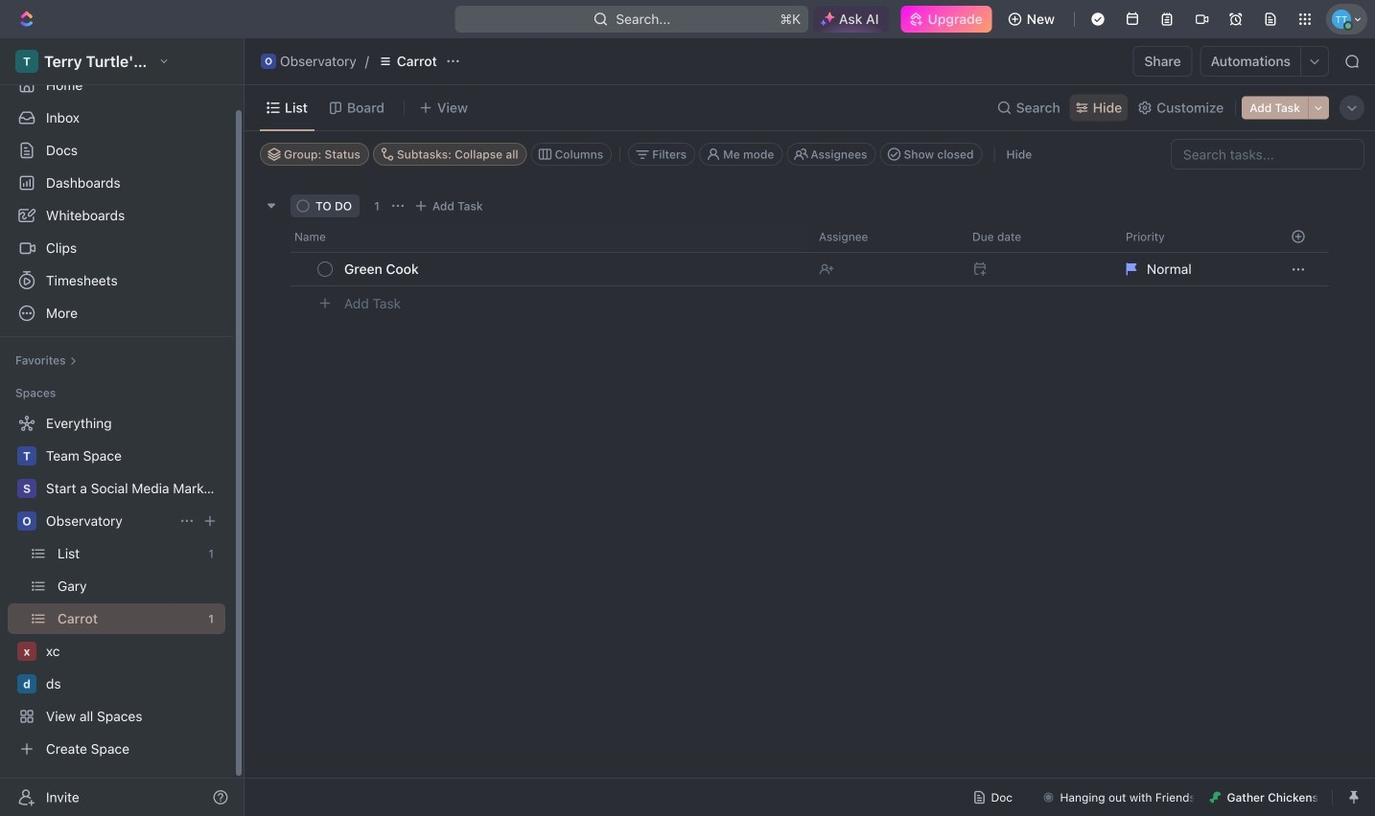 Task type: describe. For each thing, give the bounding box(es) containing it.
start a social media marketing agency, , element
[[17, 479, 36, 499]]

drumstick bite image
[[1210, 793, 1221, 804]]

xc, , element
[[17, 642, 36, 662]]

sidebar navigation
[[0, 38, 248, 817]]

0 vertical spatial observatory, , element
[[261, 54, 276, 69]]

ds, , element
[[17, 675, 36, 694]]

terry turtle's workspace, , element
[[15, 50, 38, 73]]

0 horizontal spatial observatory, , element
[[17, 512, 36, 531]]



Task type: vqa. For each thing, say whether or not it's contained in the screenshot.
rightmost Observatory, , element
yes



Task type: locate. For each thing, give the bounding box(es) containing it.
observatory, , element
[[261, 54, 276, 69], [17, 512, 36, 531]]

change status for green cook image
[[325, 265, 335, 274]]

team space, , element
[[17, 447, 36, 466]]

tree
[[8, 408, 225, 765]]

1 horizontal spatial observatory, , element
[[261, 54, 276, 69]]

tree inside sidebar navigation
[[8, 408, 225, 765]]

1 vertical spatial observatory, , element
[[17, 512, 36, 531]]

Search tasks... text field
[[1172, 140, 1364, 169]]



